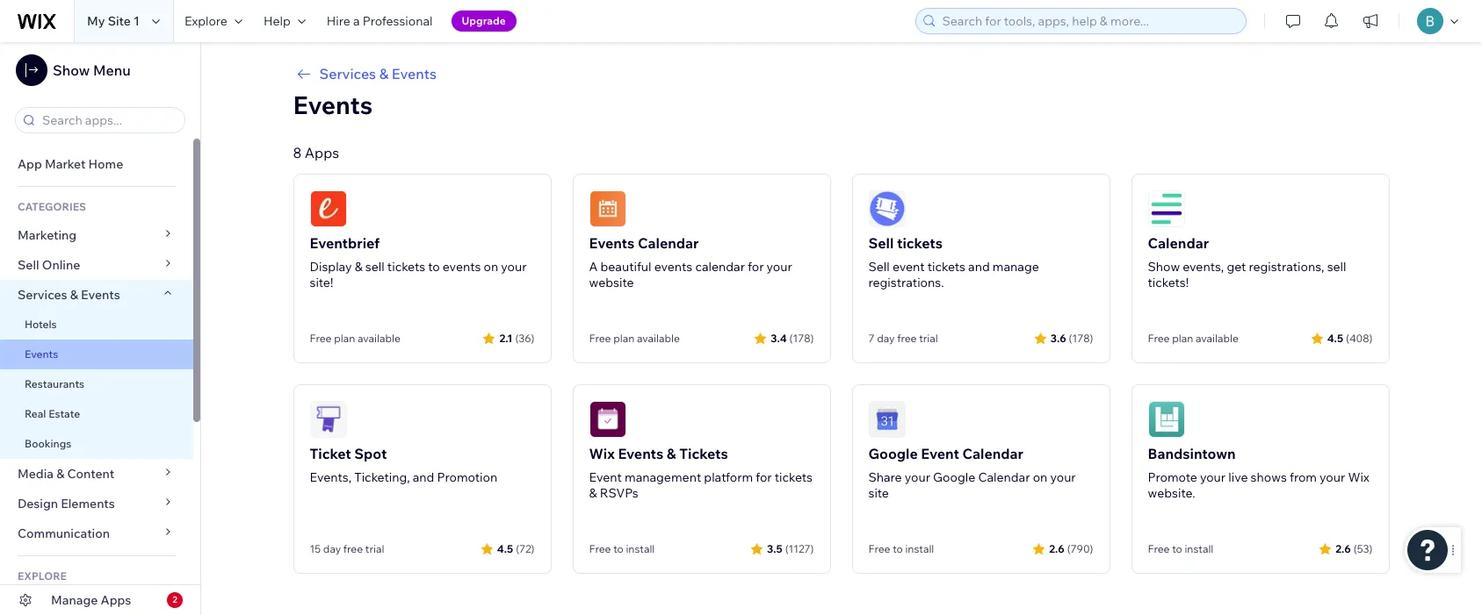 Task type: vqa. For each thing, say whether or not it's contained in the screenshot.


Task type: describe. For each thing, give the bounding box(es) containing it.
free for tickets
[[897, 332, 917, 345]]

1 vertical spatial services & events link
[[0, 280, 193, 310]]

shows
[[1251, 470, 1287, 486]]

apps for 8 apps
[[305, 144, 339, 162]]

7 day free trial
[[868, 332, 938, 345]]

hotels
[[25, 318, 57, 331]]

sell online
[[18, 257, 80, 273]]

site
[[868, 486, 889, 502]]

eventbrief display & sell tickets to events on your site!
[[310, 235, 527, 291]]

& inside eventbrief display & sell tickets to events on your site!
[[355, 259, 363, 275]]

your inside events calendar a beautiful events calendar for your website
[[767, 259, 792, 275]]

2.1 (36)
[[499, 332, 535, 345]]

on for eventbrief
[[484, 259, 498, 275]]

real estate
[[25, 408, 80, 421]]

upgrade button
[[451, 11, 516, 32]]

(1127)
[[785, 542, 814, 556]]

sell left event
[[868, 259, 890, 275]]

events link
[[0, 340, 193, 370]]

sidebar element
[[0, 42, 201, 616]]

registrations.
[[868, 275, 944, 291]]

real
[[25, 408, 46, 421]]

2.6 (53)
[[1336, 542, 1373, 556]]

communication
[[18, 526, 113, 542]]

on for google event calendar
[[1033, 470, 1047, 486]]

site!
[[310, 275, 333, 291]]

hire
[[327, 13, 350, 29]]

real estate link
[[0, 400, 193, 430]]

events calendar a beautiful events calendar for your website
[[589, 235, 792, 291]]

show inside calendar show events, get registrations, sell tickets!
[[1148, 259, 1180, 275]]

professional
[[363, 13, 433, 29]]

3.6 (178)
[[1050, 332, 1093, 345]]

for inside wix events & tickets event management platform for tickets & rsvps
[[756, 470, 772, 486]]

app market home
[[18, 156, 123, 172]]

hotels link
[[0, 310, 193, 340]]

event
[[892, 259, 925, 275]]

to inside eventbrief display & sell tickets to events on your site!
[[428, 259, 440, 275]]

free for show
[[1148, 332, 1170, 345]]

content
[[67, 466, 114, 482]]

(36)
[[515, 332, 535, 345]]

(790)
[[1067, 542, 1093, 556]]

bandsintown logo image
[[1148, 401, 1185, 438]]

1 horizontal spatial services
[[319, 65, 376, 83]]

1
[[134, 13, 140, 29]]

media
[[18, 466, 54, 482]]

free plan available for display
[[310, 332, 400, 345]]

4.5 (408)
[[1327, 332, 1373, 345]]

services & events inside sidebar element
[[18, 287, 120, 303]]

sell tickets sell event tickets and manage registrations.
[[868, 235, 1039, 291]]

install for live
[[1185, 543, 1214, 556]]

15
[[310, 543, 321, 556]]

events down "hotels"
[[25, 348, 58, 361]]

restaurants
[[25, 378, 84, 391]]

available for show
[[1196, 332, 1239, 345]]

manage apps
[[51, 593, 131, 609]]

your right the share
[[905, 470, 930, 486]]

free plan available for show
[[1148, 332, 1239, 345]]

your right the from
[[1320, 470, 1345, 486]]

1 horizontal spatial services & events link
[[293, 63, 1389, 84]]

bookings link
[[0, 430, 193, 459]]

rsvps
[[600, 486, 638, 502]]

communication link
[[0, 519, 193, 549]]

restaurants link
[[0, 370, 193, 400]]

my site 1
[[87, 13, 140, 29]]

calendar logo image
[[1148, 191, 1185, 228]]

marketing link
[[0, 221, 193, 250]]

media & content
[[18, 466, 114, 482]]

3.4
[[771, 332, 787, 345]]

tickets!
[[1148, 275, 1189, 291]]

to for wix events & tickets
[[613, 543, 623, 556]]

15 day free trial
[[310, 543, 384, 556]]

(178) for events calendar
[[789, 332, 814, 345]]

4.5 (72)
[[497, 542, 535, 556]]

2.6 (790)
[[1049, 542, 1093, 556]]

& down online
[[70, 287, 78, 303]]

promote
[[1148, 470, 1197, 486]]

wix events & tickets logo image
[[589, 401, 626, 438]]

site
[[108, 13, 131, 29]]

available for display
[[358, 332, 400, 345]]

your up 2.6 (790)
[[1050, 470, 1076, 486]]

spot
[[354, 445, 387, 463]]

app market home link
[[0, 149, 193, 179]]

bandsintown
[[1148, 445, 1236, 463]]

manage
[[993, 259, 1039, 275]]

sell online link
[[0, 250, 193, 280]]

sell inside calendar show events, get registrations, sell tickets!
[[1327, 259, 1346, 275]]

7
[[868, 332, 875, 345]]

online
[[42, 257, 80, 273]]

design
[[18, 496, 58, 512]]

plan for calendar
[[613, 332, 635, 345]]

hire a professional
[[327, 13, 433, 29]]

free for spot
[[343, 543, 363, 556]]

events down professional
[[392, 65, 437, 83]]

3.6
[[1050, 332, 1066, 345]]

& right media
[[56, 466, 64, 482]]

events inside wix events & tickets event management platform for tickets & rsvps
[[618, 445, 663, 463]]

my
[[87, 13, 105, 29]]

hire a professional link
[[316, 0, 443, 42]]

home
[[88, 156, 123, 172]]

events inside events calendar a beautiful events calendar for your website
[[654, 259, 692, 275]]

marketing
[[18, 228, 77, 243]]

3.5
[[767, 542, 782, 556]]

eventbrief logo image
[[310, 191, 347, 228]]

events,
[[1183, 259, 1224, 275]]

for inside events calendar a beautiful events calendar for your website
[[748, 259, 764, 275]]

sell tickets logo image
[[868, 191, 905, 228]]

ticketing,
[[354, 470, 410, 486]]

events down sell online link
[[81, 287, 120, 303]]

calendar
[[695, 259, 745, 275]]

help
[[263, 13, 291, 29]]

events calendar logo image
[[589, 191, 626, 228]]

day for sell
[[877, 332, 895, 345]]

registrations,
[[1249, 259, 1324, 275]]

install for tickets
[[626, 543, 655, 556]]

live
[[1228, 470, 1248, 486]]

2
[[172, 595, 177, 606]]

3.4 (178)
[[771, 332, 814, 345]]

categories
[[18, 200, 86, 213]]

services inside sidebar element
[[18, 287, 67, 303]]



Task type: locate. For each thing, give the bounding box(es) containing it.
wix inside wix events & tickets event management platform for tickets & rsvps
[[589, 445, 615, 463]]

get
[[1227, 259, 1246, 275]]

install for share
[[905, 543, 934, 556]]

1 horizontal spatial apps
[[305, 144, 339, 162]]

help button
[[253, 0, 316, 42]]

events up beautiful
[[589, 235, 635, 252]]

events inside eventbrief display & sell tickets to events on your site!
[[443, 259, 481, 275]]

1 vertical spatial google
[[933, 470, 975, 486]]

free right 7
[[897, 332, 917, 345]]

0 horizontal spatial show
[[53, 61, 90, 79]]

wix right the from
[[1348, 470, 1369, 486]]

trial right 7
[[919, 332, 938, 345]]

sell right 'registrations,'
[[1327, 259, 1346, 275]]

2.1
[[499, 332, 513, 345]]

available down events, in the top of the page
[[1196, 332, 1239, 345]]

calendar show events, get registrations, sell tickets!
[[1148, 235, 1346, 291]]

(53)
[[1354, 542, 1373, 556]]

1 (178) from the left
[[789, 332, 814, 345]]

0 horizontal spatial 4.5
[[497, 542, 513, 556]]

2 horizontal spatial available
[[1196, 332, 1239, 345]]

3 available from the left
[[1196, 332, 1239, 345]]

tickets right "platform" at bottom
[[775, 470, 813, 486]]

1 vertical spatial services
[[18, 287, 67, 303]]

bookings
[[25, 438, 71, 451]]

your up 2.1 (36)
[[501, 259, 527, 275]]

1 vertical spatial free
[[343, 543, 363, 556]]

show menu button
[[16, 54, 131, 86]]

free for display
[[310, 332, 332, 345]]

display
[[310, 259, 352, 275]]

available down eventbrief display & sell tickets to events on your site!
[[358, 332, 400, 345]]

1 horizontal spatial day
[[877, 332, 895, 345]]

your inside eventbrief display & sell tickets to events on your site!
[[501, 259, 527, 275]]

& down eventbrief
[[355, 259, 363, 275]]

0 horizontal spatial wix
[[589, 445, 615, 463]]

0 vertical spatial for
[[748, 259, 764, 275]]

plan
[[334, 332, 355, 345], [613, 332, 635, 345], [1172, 332, 1193, 345]]

sell for online
[[18, 257, 39, 273]]

1 horizontal spatial events
[[654, 259, 692, 275]]

2 (178) from the left
[[1069, 332, 1093, 345]]

2 2.6 from the left
[[1336, 542, 1351, 556]]

trial
[[919, 332, 938, 345], [365, 543, 384, 556]]

services up "hotels"
[[18, 287, 67, 303]]

(178)
[[789, 332, 814, 345], [1069, 332, 1093, 345]]

and
[[968, 259, 990, 275], [413, 470, 434, 486]]

sell down eventbrief
[[365, 259, 385, 275]]

eventbrief
[[310, 235, 380, 252]]

manage
[[51, 593, 98, 609]]

sell for tickets
[[868, 235, 894, 252]]

trial for ticket spot
[[365, 543, 384, 556]]

and inside ticket spot events, ticketing, and promotion
[[413, 470, 434, 486]]

1 vertical spatial and
[[413, 470, 434, 486]]

website.
[[1148, 486, 1195, 502]]

google up the share
[[868, 445, 918, 463]]

your left live at the right bottom of page
[[1200, 470, 1226, 486]]

2 horizontal spatial free plan available
[[1148, 332, 1239, 345]]

1 horizontal spatial trial
[[919, 332, 938, 345]]

1 horizontal spatial sell
[[1327, 259, 1346, 275]]

apps for manage apps
[[101, 593, 131, 609]]

0 vertical spatial google
[[868, 445, 918, 463]]

1 vertical spatial apps
[[101, 593, 131, 609]]

show left events, in the top of the page
[[1148, 259, 1180, 275]]

1 vertical spatial show
[[1148, 259, 1180, 275]]

to
[[428, 259, 440, 275], [613, 543, 623, 556], [893, 543, 903, 556], [1172, 543, 1182, 556]]

share
[[868, 470, 902, 486]]

0 horizontal spatial apps
[[101, 593, 131, 609]]

plan for show
[[1172, 332, 1193, 345]]

free down rsvps
[[589, 543, 611, 556]]

free plan available down website
[[589, 332, 680, 345]]

0 vertical spatial 4.5
[[1327, 332, 1343, 345]]

day for ticket
[[323, 543, 341, 556]]

apps right the 8
[[305, 144, 339, 162]]

google right the share
[[933, 470, 975, 486]]

install
[[626, 543, 655, 556], [905, 543, 934, 556], [1185, 543, 1214, 556]]

plan down 'display'
[[334, 332, 355, 345]]

& down hire a professional
[[379, 65, 389, 83]]

4.5 left (408)
[[1327, 332, 1343, 345]]

free for events
[[589, 543, 611, 556]]

4.5 left (72) at the bottom of the page
[[497, 542, 513, 556]]

0 horizontal spatial available
[[358, 332, 400, 345]]

0 horizontal spatial install
[[626, 543, 655, 556]]

0 horizontal spatial day
[[323, 543, 341, 556]]

4.5 for calendar
[[1327, 332, 1343, 345]]

3 free to install from the left
[[1148, 543, 1214, 556]]

bandsintown promote your live shows from your wix website.
[[1148, 445, 1369, 502]]

1 vertical spatial 4.5
[[497, 542, 513, 556]]

1 vertical spatial services & events
[[18, 287, 120, 303]]

1 sell from the left
[[365, 259, 385, 275]]

google event calendar share your google calendar on your site
[[868, 445, 1076, 502]]

and inside sell tickets sell event tickets and manage registrations.
[[968, 259, 990, 275]]

free right 15
[[343, 543, 363, 556]]

services
[[319, 65, 376, 83], [18, 287, 67, 303]]

plan down website
[[613, 332, 635, 345]]

0 horizontal spatial free
[[343, 543, 363, 556]]

2.6 left (790)
[[1049, 542, 1064, 556]]

1 vertical spatial wix
[[1348, 470, 1369, 486]]

1 horizontal spatial 4.5
[[1327, 332, 1343, 345]]

menu
[[93, 61, 131, 79]]

1 free plan available from the left
[[310, 332, 400, 345]]

0 vertical spatial event
[[921, 445, 959, 463]]

3.5 (1127)
[[767, 542, 814, 556]]

0 vertical spatial and
[[968, 259, 990, 275]]

2 sell from the left
[[1327, 259, 1346, 275]]

0 horizontal spatial free plan available
[[310, 332, 400, 345]]

day right 15
[[323, 543, 341, 556]]

0 vertical spatial show
[[53, 61, 90, 79]]

1 horizontal spatial free
[[897, 332, 917, 345]]

1 vertical spatial for
[[756, 470, 772, 486]]

calendar inside events calendar a beautiful events calendar for your website
[[638, 235, 699, 252]]

1 horizontal spatial services & events
[[319, 65, 437, 83]]

show menu
[[53, 61, 131, 79]]

show
[[53, 61, 90, 79], [1148, 259, 1180, 275]]

services & events down online
[[18, 287, 120, 303]]

tickets
[[897, 235, 943, 252], [387, 259, 425, 275], [927, 259, 965, 275], [775, 470, 813, 486]]

3 install from the left
[[1185, 543, 1214, 556]]

free
[[897, 332, 917, 345], [343, 543, 363, 556]]

available down beautiful
[[637, 332, 680, 345]]

2.6 left (53)
[[1336, 542, 1351, 556]]

sell inside eventbrief display & sell tickets to events on your site!
[[365, 259, 385, 275]]

free
[[310, 332, 332, 345], [589, 332, 611, 345], [1148, 332, 1170, 345], [589, 543, 611, 556], [868, 543, 890, 556], [1148, 543, 1170, 556]]

Search apps... field
[[37, 108, 179, 133]]

0 vertical spatial trial
[[919, 332, 938, 345]]

0 horizontal spatial event
[[589, 470, 622, 486]]

2 free to install from the left
[[868, 543, 934, 556]]

0 vertical spatial services & events
[[319, 65, 437, 83]]

0 horizontal spatial services
[[18, 287, 67, 303]]

to for bandsintown
[[1172, 543, 1182, 556]]

(178) right 3.6
[[1069, 332, 1093, 345]]

2 install from the left
[[905, 543, 934, 556]]

design elements
[[18, 496, 115, 512]]

show inside button
[[53, 61, 90, 79]]

free to install for promote
[[1148, 543, 1214, 556]]

3 plan from the left
[[1172, 332, 1193, 345]]

estate
[[48, 408, 80, 421]]

2 horizontal spatial plan
[[1172, 332, 1193, 345]]

services down a
[[319, 65, 376, 83]]

2 horizontal spatial free to install
[[1148, 543, 1214, 556]]

1 vertical spatial day
[[323, 543, 341, 556]]

1 free to install from the left
[[589, 543, 655, 556]]

google
[[868, 445, 918, 463], [933, 470, 975, 486]]

free to install down website.
[[1148, 543, 1214, 556]]

0 vertical spatial services
[[319, 65, 376, 83]]

&
[[379, 65, 389, 83], [355, 259, 363, 275], [70, 287, 78, 303], [667, 445, 676, 463], [56, 466, 64, 482], [589, 486, 597, 502]]

for right calendar
[[748, 259, 764, 275]]

plan down tickets!
[[1172, 332, 1193, 345]]

1 available from the left
[[358, 332, 400, 345]]

3 free plan available from the left
[[1148, 332, 1239, 345]]

free down the "site!"
[[310, 332, 332, 345]]

platform
[[704, 470, 753, 486]]

ticket spot logo image
[[310, 401, 347, 438]]

(178) right 3.4
[[789, 332, 814, 345]]

available for calendar
[[637, 332, 680, 345]]

0 horizontal spatial 2.6
[[1049, 542, 1064, 556]]

free to install for events
[[589, 543, 655, 556]]

tickets up event
[[897, 235, 943, 252]]

wix events & tickets event management platform for tickets & rsvps
[[589, 445, 813, 502]]

trial right 15
[[365, 543, 384, 556]]

beautiful
[[600, 259, 651, 275]]

free plan available down the "site!"
[[310, 332, 400, 345]]

explore
[[184, 13, 227, 29]]

on inside eventbrief display & sell tickets to events on your site!
[[484, 259, 498, 275]]

from
[[1290, 470, 1317, 486]]

0 horizontal spatial google
[[868, 445, 918, 463]]

wix down wix events & tickets logo in the left bottom of the page
[[589, 445, 615, 463]]

0 horizontal spatial services & events
[[18, 287, 120, 303]]

free down website.
[[1148, 543, 1170, 556]]

2 plan from the left
[[613, 332, 635, 345]]

& up management
[[667, 445, 676, 463]]

trial for sell tickets
[[919, 332, 938, 345]]

services & events link
[[293, 63, 1389, 84], [0, 280, 193, 310]]

1 horizontal spatial event
[[921, 445, 959, 463]]

plan for display
[[334, 332, 355, 345]]

0 horizontal spatial events
[[443, 259, 481, 275]]

for right "platform" at bottom
[[756, 470, 772, 486]]

for
[[748, 259, 764, 275], [756, 470, 772, 486]]

tickets right 'display'
[[387, 259, 425, 275]]

wix
[[589, 445, 615, 463], [1348, 470, 1369, 486]]

1 vertical spatial trial
[[365, 543, 384, 556]]

free for event
[[868, 543, 890, 556]]

1 horizontal spatial free plan available
[[589, 332, 680, 345]]

events,
[[310, 470, 352, 486]]

events up 8 apps
[[293, 90, 373, 120]]

a
[[589, 259, 598, 275]]

0 horizontal spatial trial
[[365, 543, 384, 556]]

2 horizontal spatial install
[[1185, 543, 1214, 556]]

media & content link
[[0, 459, 193, 489]]

free down site
[[868, 543, 890, 556]]

on
[[484, 259, 498, 275], [1033, 470, 1047, 486]]

apps right manage
[[101, 593, 131, 609]]

1 horizontal spatial (178)
[[1069, 332, 1093, 345]]

free to install
[[589, 543, 655, 556], [868, 543, 934, 556], [1148, 543, 1214, 556]]

sell inside sidebar element
[[18, 257, 39, 273]]

promotion
[[437, 470, 497, 486]]

events inside events calendar a beautiful events calendar for your website
[[589, 235, 635, 252]]

1 horizontal spatial available
[[637, 332, 680, 345]]

elements
[[61, 496, 115, 512]]

free for calendar
[[589, 332, 611, 345]]

event inside wix events & tickets event management platform for tickets & rsvps
[[589, 470, 622, 486]]

tickets right event
[[927, 259, 965, 275]]

& left rsvps
[[589, 486, 597, 502]]

1 horizontal spatial free to install
[[868, 543, 934, 556]]

management
[[625, 470, 701, 486]]

upgrade
[[462, 14, 506, 27]]

1 install from the left
[[626, 543, 655, 556]]

1 events from the left
[[443, 259, 481, 275]]

1 horizontal spatial on
[[1033, 470, 1047, 486]]

2 events from the left
[[654, 259, 692, 275]]

2 available from the left
[[637, 332, 680, 345]]

a
[[353, 13, 360, 29]]

services & events
[[319, 65, 437, 83], [18, 287, 120, 303]]

sell down sell tickets logo
[[868, 235, 894, 252]]

free plan available down tickets!
[[1148, 332, 1239, 345]]

1 horizontal spatial and
[[968, 259, 990, 275]]

0 horizontal spatial services & events link
[[0, 280, 193, 310]]

4.5 for ticket spot
[[497, 542, 513, 556]]

1 2.6 from the left
[[1049, 542, 1064, 556]]

0 vertical spatial on
[[484, 259, 498, 275]]

ticket spot events, ticketing, and promotion
[[310, 445, 497, 486]]

tickets inside eventbrief display & sell tickets to events on your site!
[[387, 259, 425, 275]]

free down website
[[589, 332, 611, 345]]

market
[[45, 156, 86, 172]]

1 plan from the left
[[334, 332, 355, 345]]

1 horizontal spatial show
[[1148, 259, 1180, 275]]

wix inside the bandsintown promote your live shows from your wix website.
[[1348, 470, 1369, 486]]

free to install down rsvps
[[589, 543, 655, 556]]

show left menu
[[53, 61, 90, 79]]

app
[[18, 156, 42, 172]]

free to install down site
[[868, 543, 934, 556]]

0 vertical spatial wix
[[589, 445, 615, 463]]

event inside google event calendar share your google calendar on your site
[[921, 445, 959, 463]]

free plan available
[[310, 332, 400, 345], [589, 332, 680, 345], [1148, 332, 1239, 345]]

services & events down hire a professional
[[319, 65, 437, 83]]

0 vertical spatial free
[[897, 332, 917, 345]]

calendar inside calendar show events, get registrations, sell tickets!
[[1148, 235, 1209, 252]]

8
[[293, 144, 302, 162]]

explore
[[18, 570, 67, 583]]

1 horizontal spatial wix
[[1348, 470, 1369, 486]]

1 vertical spatial event
[[589, 470, 622, 486]]

0 horizontal spatial and
[[413, 470, 434, 486]]

0 horizontal spatial free to install
[[589, 543, 655, 556]]

design elements link
[[0, 489, 193, 519]]

ticket
[[310, 445, 351, 463]]

sell left online
[[18, 257, 39, 273]]

tickets inside wix events & tickets event management platform for tickets & rsvps
[[775, 470, 813, 486]]

free plan available for calendar
[[589, 332, 680, 345]]

1 vertical spatial on
[[1033, 470, 1047, 486]]

1 horizontal spatial google
[[933, 470, 975, 486]]

2 free plan available from the left
[[589, 332, 680, 345]]

0 horizontal spatial (178)
[[789, 332, 814, 345]]

google event calendar logo image
[[868, 401, 905, 438]]

Search for tools, apps, help & more... field
[[937, 9, 1240, 33]]

(72)
[[516, 542, 535, 556]]

0 horizontal spatial sell
[[365, 259, 385, 275]]

your right calendar
[[767, 259, 792, 275]]

0 horizontal spatial plan
[[334, 332, 355, 345]]

and right ticketing,
[[413, 470, 434, 486]]

events up management
[[618, 445, 663, 463]]

free down tickets!
[[1148, 332, 1170, 345]]

free for promote
[[1148, 543, 1170, 556]]

day right 7
[[877, 332, 895, 345]]

2.6 for your
[[1336, 542, 1351, 556]]

and left "manage"
[[968, 259, 990, 275]]

free to install for event
[[868, 543, 934, 556]]

0 vertical spatial apps
[[305, 144, 339, 162]]

1 horizontal spatial install
[[905, 543, 934, 556]]

to for google event calendar
[[893, 543, 903, 556]]

0 vertical spatial day
[[877, 332, 895, 345]]

1 horizontal spatial 2.6
[[1336, 542, 1351, 556]]

1 horizontal spatial plan
[[613, 332, 635, 345]]

apps inside sidebar element
[[101, 593, 131, 609]]

(178) for sell tickets
[[1069, 332, 1093, 345]]

0 horizontal spatial on
[[484, 259, 498, 275]]

your
[[501, 259, 527, 275], [767, 259, 792, 275], [905, 470, 930, 486], [1050, 470, 1076, 486], [1200, 470, 1226, 486], [1320, 470, 1345, 486]]

2.6 for calendar
[[1049, 542, 1064, 556]]

0 vertical spatial services & events link
[[293, 63, 1389, 84]]

on inside google event calendar share your google calendar on your site
[[1033, 470, 1047, 486]]



